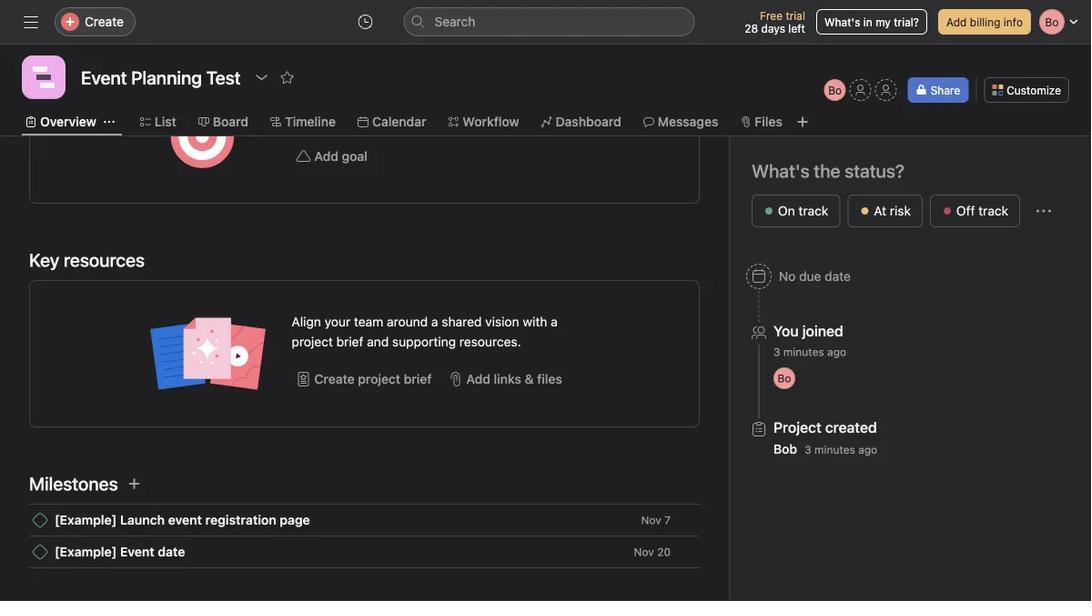 Task type: vqa. For each thing, say whether or not it's contained in the screenshot.
get
no



Task type: describe. For each thing, give the bounding box(es) containing it.
workflow
[[463, 114, 519, 129]]

add goal
[[314, 149, 368, 164]]

info
[[1004, 15, 1023, 28]]

project inside align your team around a shared vision with a project brief and supporting resources.
[[292, 335, 333, 350]]

what's for what's in my trial?
[[825, 15, 861, 28]]

on
[[778, 203, 795, 218]]

launch
[[120, 513, 165, 528]]

completed milestone checkbox for [example] launch event registration page
[[33, 513, 47, 528]]

nov for [example] launch event registration page
[[641, 514, 662, 527]]

workflow link
[[448, 112, 519, 132]]

customize
[[1007, 84, 1061, 96]]

show options image
[[254, 70, 269, 85]]

minutes for joined
[[784, 346, 824, 359]]

completed milestone checkbox for [example] event date
[[33, 545, 47, 560]]

7
[[665, 514, 671, 527]]

add for add links & files
[[466, 372, 491, 387]]

completed milestone image
[[33, 513, 47, 528]]

1 a from the left
[[431, 314, 438, 329]]

create project brief button
[[292, 363, 436, 396]]

share button
[[908, 77, 969, 103]]

search list box
[[404, 7, 695, 36]]

[example] launch event registration page
[[55, 513, 310, 528]]

goal
[[342, 149, 368, 164]]

add to starred image
[[280, 70, 295, 85]]

bob
[[774, 442, 797, 457]]

calendar
[[372, 114, 426, 129]]

track for on track
[[799, 203, 829, 218]]

completed milestone image
[[33, 545, 47, 560]]

calendar link
[[358, 112, 426, 132]]

billing
[[970, 15, 1001, 28]]

off track button
[[930, 195, 1020, 228]]

timeline image
[[33, 66, 55, 88]]

trial?
[[894, 15, 919, 28]]

create button
[[55, 7, 136, 36]]

you joined button
[[774, 322, 847, 340]]

what's for what's the status?
[[752, 160, 810, 182]]

files link
[[740, 112, 783, 132]]

event
[[168, 513, 202, 528]]

risk
[[890, 203, 911, 218]]

no
[[779, 269, 796, 284]]

brief inside align your team around a shared vision with a project brief and supporting resources.
[[336, 335, 364, 350]]

add for add goal
[[314, 149, 339, 164]]

&
[[525, 372, 534, 387]]

overview link
[[25, 112, 96, 132]]

date for [example] event date
[[158, 545, 185, 560]]

off
[[957, 203, 975, 218]]

nov 20 button
[[634, 537, 671, 568]]

expand sidebar image
[[24, 15, 38, 29]]

share
[[931, 84, 961, 96]]

in
[[864, 15, 873, 28]]

project created bob 3 minutes ago
[[774, 419, 878, 457]]

create project brief
[[314, 372, 432, 387]]

list
[[155, 114, 176, 129]]

files
[[755, 114, 783, 129]]

add links & files
[[466, 372, 562, 387]]

messages
[[658, 114, 719, 129]]

with
[[523, 314, 547, 329]]

[example] event date
[[55, 545, 185, 560]]

on track button
[[752, 195, 840, 228]]

project inside button
[[358, 372, 401, 387]]

search
[[435, 14, 476, 29]]

minutes for bob
[[815, 444, 855, 456]]

add goal button
[[292, 140, 372, 173]]

search button
[[404, 7, 695, 36]]

on track
[[778, 203, 829, 218]]

dashboard
[[556, 114, 621, 129]]

align your team around a shared vision with a project brief and supporting resources.
[[292, 314, 558, 350]]

28
[[745, 22, 758, 35]]

supporting
[[392, 335, 456, 350]]

add milestone image
[[127, 477, 142, 492]]

timeline link
[[270, 112, 336, 132]]

free
[[760, 9, 783, 22]]

resources.
[[460, 335, 521, 350]]

dashboard link
[[541, 112, 621, 132]]

bo button
[[824, 79, 846, 101]]

at
[[874, 203, 887, 218]]



Task type: locate. For each thing, give the bounding box(es) containing it.
what's in my trial?
[[825, 15, 919, 28]]

1 horizontal spatial brief
[[404, 372, 432, 387]]

no due date button
[[738, 260, 859, 293]]

1 vertical spatial date
[[158, 545, 185, 560]]

track for off track
[[979, 203, 1009, 218]]

align
[[292, 314, 321, 329]]

what's in my trial? button
[[816, 9, 927, 35]]

completed milestone checkbox down completed milestone icon
[[33, 545, 47, 560]]

ago inside "you joined 3 minutes ago"
[[827, 346, 847, 359]]

Completed milestone checkbox
[[33, 513, 47, 528], [33, 545, 47, 560]]

a up supporting
[[431, 314, 438, 329]]

3 inside "project created bob 3 minutes ago"
[[805, 444, 812, 456]]

0 horizontal spatial project
[[292, 335, 333, 350]]

ago for project created
[[859, 444, 878, 456]]

1 completed milestone checkbox from the top
[[33, 513, 47, 528]]

nov 7
[[641, 514, 671, 527]]

add billing info button
[[938, 9, 1031, 35]]

brief down supporting
[[404, 372, 432, 387]]

what's
[[825, 15, 861, 28], [752, 160, 810, 182]]

0 horizontal spatial track
[[799, 203, 829, 218]]

0 vertical spatial create
[[85, 14, 124, 29]]

bo
[[828, 84, 842, 96], [778, 372, 791, 385]]

1 horizontal spatial date
[[825, 269, 851, 284]]

3 down the you
[[774, 346, 781, 359]]

at risk
[[874, 203, 911, 218]]

messages link
[[643, 112, 719, 132]]

minutes down project created
[[815, 444, 855, 456]]

trial
[[786, 9, 805, 22]]

page
[[280, 513, 310, 528]]

1 vertical spatial minutes
[[815, 444, 855, 456]]

project created
[[774, 419, 877, 436]]

add left the billing
[[947, 15, 967, 28]]

brief down "your"
[[336, 335, 364, 350]]

create inside button
[[314, 372, 355, 387]]

bob link
[[774, 442, 797, 457]]

milestones
[[29, 473, 118, 495]]

1 track from the left
[[799, 203, 829, 218]]

customize button
[[984, 77, 1069, 103]]

0 horizontal spatial a
[[431, 314, 438, 329]]

days
[[761, 22, 785, 35]]

key resources
[[29, 249, 145, 271]]

shared
[[442, 314, 482, 329]]

nov for [example] event date
[[634, 546, 654, 559]]

2 completed milestone checkbox from the top
[[33, 545, 47, 560]]

left
[[789, 22, 805, 35]]

team
[[354, 314, 383, 329]]

you joined 3 minutes ago
[[774, 323, 847, 359]]

create right expand sidebar image on the top left of the page
[[85, 14, 124, 29]]

0 horizontal spatial ago
[[827, 346, 847, 359]]

0 vertical spatial minutes
[[784, 346, 824, 359]]

0 vertical spatial bo
[[828, 84, 842, 96]]

nov
[[641, 514, 662, 527], [634, 546, 654, 559]]

ago down joined
[[827, 346, 847, 359]]

1 vertical spatial ago
[[859, 444, 878, 456]]

completed milestone checkbox up completed milestone image
[[33, 513, 47, 528]]

my
[[876, 15, 891, 28]]

1 horizontal spatial 3
[[805, 444, 812, 456]]

project down the align
[[292, 335, 333, 350]]

create inside "popup button"
[[85, 14, 124, 29]]

1 horizontal spatial a
[[551, 314, 558, 329]]

[example] for [example] event date
[[55, 545, 117, 560]]

0 vertical spatial ago
[[827, 346, 847, 359]]

and
[[367, 335, 389, 350]]

0 horizontal spatial create
[[85, 14, 124, 29]]

1 vertical spatial completed milestone checkbox
[[33, 545, 47, 560]]

None text field
[[76, 61, 245, 94]]

1 horizontal spatial ago
[[859, 444, 878, 456]]

track inside button
[[799, 203, 829, 218]]

0 vertical spatial completed milestone checkbox
[[33, 513, 47, 528]]

[example]
[[55, 513, 117, 528], [55, 545, 117, 560]]

nov 7 button
[[641, 505, 671, 536]]

date for no due date
[[825, 269, 851, 284]]

2 horizontal spatial add
[[947, 15, 967, 28]]

history image
[[358, 15, 373, 29]]

add links & files button
[[444, 363, 567, 396]]

add for add billing info
[[947, 15, 967, 28]]

1 vertical spatial create
[[314, 372, 355, 387]]

what's inside button
[[825, 15, 861, 28]]

links
[[494, 372, 521, 387]]

2 vertical spatial add
[[466, 372, 491, 387]]

add left goal
[[314, 149, 339, 164]]

you
[[774, 323, 799, 340]]

the status?
[[814, 160, 905, 182]]

free trial 28 days left
[[745, 9, 805, 35]]

3 for joined
[[774, 346, 781, 359]]

nov left 7
[[641, 514, 662, 527]]

files
[[537, 372, 562, 387]]

1 vertical spatial brief
[[404, 372, 432, 387]]

brief
[[336, 335, 364, 350], [404, 372, 432, 387]]

create for create
[[85, 14, 124, 29]]

ago inside "project created bob 3 minutes ago"
[[859, 444, 878, 456]]

list link
[[140, 112, 176, 132]]

0 vertical spatial brief
[[336, 335, 364, 350]]

20
[[657, 546, 671, 559]]

1 horizontal spatial create
[[314, 372, 355, 387]]

add inside button
[[947, 15, 967, 28]]

what's the status?
[[752, 160, 905, 182]]

1 vertical spatial bo
[[778, 372, 791, 385]]

3 for bob
[[805, 444, 812, 456]]

1 vertical spatial add
[[314, 149, 339, 164]]

board link
[[198, 112, 248, 132]]

[example] down milestones
[[55, 513, 117, 528]]

0 vertical spatial project
[[292, 335, 333, 350]]

project
[[292, 335, 333, 350], [358, 372, 401, 387]]

project down 'and'
[[358, 372, 401, 387]]

0 horizontal spatial bo
[[778, 372, 791, 385]]

tab actions image
[[104, 117, 115, 127]]

what's left in in the top of the page
[[825, 15, 861, 28]]

timeline
[[285, 114, 336, 129]]

date
[[825, 269, 851, 284], [158, 545, 185, 560]]

track
[[799, 203, 829, 218], [979, 203, 1009, 218]]

vision
[[485, 314, 519, 329]]

add inside button
[[314, 149, 339, 164]]

0 horizontal spatial brief
[[336, 335, 364, 350]]

1 vertical spatial nov
[[634, 546, 654, 559]]

1 horizontal spatial add
[[466, 372, 491, 387]]

1 horizontal spatial what's
[[825, 15, 861, 28]]

1 vertical spatial 3
[[805, 444, 812, 456]]

due
[[799, 269, 821, 284]]

your
[[325, 314, 351, 329]]

1 horizontal spatial bo
[[828, 84, 842, 96]]

2 track from the left
[[979, 203, 1009, 218]]

at risk button
[[848, 195, 923, 228]]

around
[[387, 314, 428, 329]]

date down [example] launch event registration page
[[158, 545, 185, 560]]

0 vertical spatial date
[[825, 269, 851, 284]]

a right with
[[551, 314, 558, 329]]

[example] right completed milestone image
[[55, 545, 117, 560]]

add left links
[[466, 372, 491, 387]]

add
[[947, 15, 967, 28], [314, 149, 339, 164], [466, 372, 491, 387]]

2 [example] from the top
[[55, 545, 117, 560]]

joined
[[803, 323, 844, 340]]

ago down project created
[[859, 444, 878, 456]]

minutes
[[784, 346, 824, 359], [815, 444, 855, 456]]

more actions image
[[1037, 204, 1051, 218]]

track right off
[[979, 203, 1009, 218]]

event
[[120, 545, 155, 560]]

minutes down "you joined" button
[[784, 346, 824, 359]]

ago for you
[[827, 346, 847, 359]]

add inside dropdown button
[[466, 372, 491, 387]]

0 horizontal spatial what's
[[752, 160, 810, 182]]

1 horizontal spatial project
[[358, 372, 401, 387]]

nov left 20
[[634, 546, 654, 559]]

board
[[213, 114, 248, 129]]

1 vertical spatial [example]
[[55, 545, 117, 560]]

0 vertical spatial 3
[[774, 346, 781, 359]]

track right "on"
[[799, 203, 829, 218]]

minutes inside "you joined 3 minutes ago"
[[784, 346, 824, 359]]

what's up "on"
[[752, 160, 810, 182]]

0 vertical spatial [example]
[[55, 513, 117, 528]]

1 vertical spatial what's
[[752, 160, 810, 182]]

add billing info
[[947, 15, 1023, 28]]

bo inside button
[[828, 84, 842, 96]]

0 horizontal spatial date
[[158, 545, 185, 560]]

0 vertical spatial nov
[[641, 514, 662, 527]]

date inside dropdown button
[[825, 269, 851, 284]]

0 vertical spatial what's
[[825, 15, 861, 28]]

1 vertical spatial project
[[358, 372, 401, 387]]

track inside button
[[979, 203, 1009, 218]]

create down "your"
[[314, 372, 355, 387]]

2 a from the left
[[551, 314, 558, 329]]

ago
[[827, 346, 847, 359], [859, 444, 878, 456]]

registration
[[205, 513, 276, 528]]

off track
[[957, 203, 1009, 218]]

overview
[[40, 114, 96, 129]]

[example] for [example] launch event registration page
[[55, 513, 117, 528]]

3 inside "you joined 3 minutes ago"
[[774, 346, 781, 359]]

0 horizontal spatial 3
[[774, 346, 781, 359]]

brief inside button
[[404, 372, 432, 387]]

create for create project brief
[[314, 372, 355, 387]]

no due date
[[779, 269, 851, 284]]

add tab image
[[795, 115, 810, 129]]

1 [example] from the top
[[55, 513, 117, 528]]

date right due
[[825, 269, 851, 284]]

3 right bob
[[805, 444, 812, 456]]

0 vertical spatial add
[[947, 15, 967, 28]]

minutes inside "project created bob 3 minutes ago"
[[815, 444, 855, 456]]

nov 20
[[634, 546, 671, 559]]

1 horizontal spatial track
[[979, 203, 1009, 218]]

0 horizontal spatial add
[[314, 149, 339, 164]]



